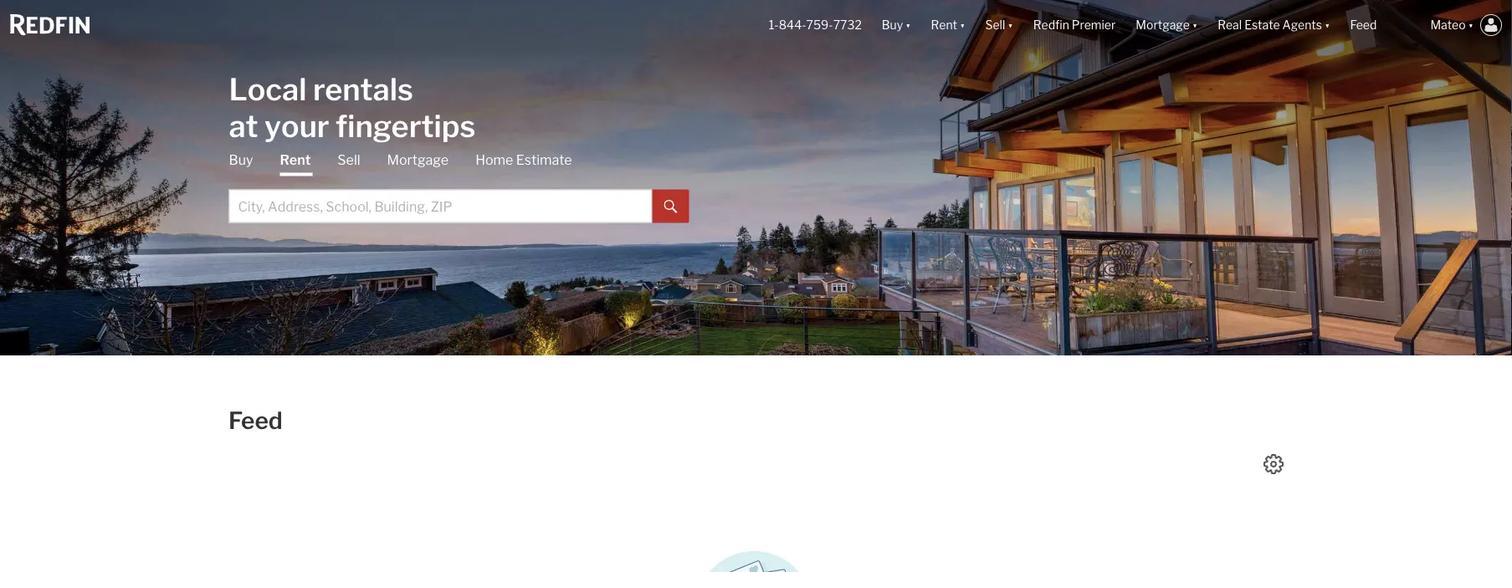 Task type: vqa. For each thing, say whether or not it's contained in the screenshot.
Required Field
no



Task type: describe. For each thing, give the bounding box(es) containing it.
5 ▾ from the left
[[1325, 18, 1330, 32]]

sell link
[[338, 151, 360, 169]]

buy ▾
[[882, 18, 911, 32]]

mortgage link
[[387, 151, 449, 169]]

home estimate link
[[475, 151, 572, 169]]

rentals
[[313, 71, 413, 108]]

local
[[229, 71, 307, 108]]

844-
[[779, 18, 806, 32]]

▾ for rent ▾
[[960, 18, 965, 32]]

buy link
[[229, 151, 253, 169]]

redfin premier button
[[1023, 0, 1126, 50]]

rent link
[[280, 151, 311, 176]]

rent ▾ button
[[931, 0, 965, 50]]

redfin
[[1033, 18, 1069, 32]]

▾ for sell ▾
[[1008, 18, 1013, 32]]

0 horizontal spatial feed
[[229, 407, 283, 435]]

mortgage for mortgage ▾
[[1136, 18, 1190, 32]]

mateo ▾
[[1431, 18, 1474, 32]]

rent ▾ button
[[921, 0, 975, 50]]

sell ▾ button
[[985, 0, 1013, 50]]

City, Address, School, Building, ZIP search field
[[229, 190, 652, 223]]

rent for rent ▾
[[931, 18, 957, 32]]

home estimate
[[475, 152, 572, 168]]

submit search image
[[664, 200, 677, 214]]

mortgage for mortgage
[[387, 152, 449, 168]]

estimate
[[516, 152, 572, 168]]

sell ▾ button
[[975, 0, 1023, 50]]

▾ for mortgage ▾
[[1192, 18, 1198, 32]]

real estate agents ▾ button
[[1208, 0, 1340, 50]]

▾ for buy ▾
[[906, 18, 911, 32]]

buy ▾ button
[[872, 0, 921, 50]]

mortgage ▾ button
[[1126, 0, 1208, 50]]

estate
[[1245, 18, 1280, 32]]



Task type: locate. For each thing, give the bounding box(es) containing it.
7732
[[833, 18, 862, 32]]

▾ left redfin
[[1008, 18, 1013, 32]]

tab list
[[229, 151, 689, 223]]

0 horizontal spatial sell
[[338, 152, 360, 168]]

0 horizontal spatial rent
[[280, 152, 311, 168]]

sell right rent ▾
[[985, 18, 1005, 32]]

0 horizontal spatial buy
[[229, 152, 253, 168]]

0 vertical spatial rent
[[931, 18, 957, 32]]

4 ▾ from the left
[[1192, 18, 1198, 32]]

sell for sell ▾
[[985, 18, 1005, 32]]

3 ▾ from the left
[[1008, 18, 1013, 32]]

agents
[[1283, 18, 1322, 32]]

sell for sell
[[338, 152, 360, 168]]

0 horizontal spatial mortgage
[[387, 152, 449, 168]]

1 horizontal spatial buy
[[882, 18, 903, 32]]

1 vertical spatial mortgage
[[387, 152, 449, 168]]

1 ▾ from the left
[[906, 18, 911, 32]]

your
[[265, 108, 329, 144]]

6 ▾ from the left
[[1468, 18, 1474, 32]]

rent for rent
[[280, 152, 311, 168]]

feed inside feed button
[[1350, 18, 1377, 32]]

premier
[[1072, 18, 1116, 32]]

sell
[[985, 18, 1005, 32], [338, 152, 360, 168]]

1 horizontal spatial feed
[[1350, 18, 1377, 32]]

sell ▾
[[985, 18, 1013, 32]]

buy right "7732"
[[882, 18, 903, 32]]

real
[[1218, 18, 1242, 32]]

1 horizontal spatial mortgage
[[1136, 18, 1190, 32]]

▾ for mateo ▾
[[1468, 18, 1474, 32]]

rent inside rent ▾ dropdown button
[[931, 18, 957, 32]]

▾ left real
[[1192, 18, 1198, 32]]

▾ right the agents
[[1325, 18, 1330, 32]]

buy for buy ▾
[[882, 18, 903, 32]]

1 vertical spatial rent
[[280, 152, 311, 168]]

mateo
[[1431, 18, 1466, 32]]

tab list containing buy
[[229, 151, 689, 223]]

mortgage inside mortgage ▾ dropdown button
[[1136, 18, 1190, 32]]

fingertips
[[336, 108, 476, 144]]

759-
[[806, 18, 833, 32]]

mortgage
[[1136, 18, 1190, 32], [387, 152, 449, 168]]

buy inside dropdown button
[[882, 18, 903, 32]]

1 horizontal spatial rent
[[931, 18, 957, 32]]

2 ▾ from the left
[[960, 18, 965, 32]]

0 vertical spatial buy
[[882, 18, 903, 32]]

mortgage ▾
[[1136, 18, 1198, 32]]

sell inside dropdown button
[[985, 18, 1005, 32]]

feed
[[1350, 18, 1377, 32], [229, 407, 283, 435]]

buy
[[882, 18, 903, 32], [229, 152, 253, 168]]

rent ▾
[[931, 18, 965, 32]]

home
[[475, 152, 513, 168]]

1 vertical spatial buy
[[229, 152, 253, 168]]

sell down the local rentals at your fingertips
[[338, 152, 360, 168]]

rent right buy ▾
[[931, 18, 957, 32]]

local rentals at your fingertips
[[229, 71, 476, 144]]

at
[[229, 108, 258, 144]]

▾ left sell ▾
[[960, 18, 965, 32]]

buy down at
[[229, 152, 253, 168]]

buy inside tab list
[[229, 152, 253, 168]]

0 vertical spatial feed
[[1350, 18, 1377, 32]]

1-
[[769, 18, 779, 32]]

▾ right mateo
[[1468, 18, 1474, 32]]

buy for buy
[[229, 152, 253, 168]]

mortgage ▾ button
[[1136, 0, 1198, 50]]

feed button
[[1340, 0, 1421, 50]]

1 vertical spatial sell
[[338, 152, 360, 168]]

mortgage left real
[[1136, 18, 1190, 32]]

rent
[[931, 18, 957, 32], [280, 152, 311, 168]]

▾
[[906, 18, 911, 32], [960, 18, 965, 32], [1008, 18, 1013, 32], [1192, 18, 1198, 32], [1325, 18, 1330, 32], [1468, 18, 1474, 32]]

redfin premier
[[1033, 18, 1116, 32]]

▾ left rent ▾
[[906, 18, 911, 32]]

mortgage down fingertips
[[387, 152, 449, 168]]

1-844-759-7732
[[769, 18, 862, 32]]

real estate agents ▾ link
[[1218, 0, 1330, 50]]

0 vertical spatial sell
[[985, 18, 1005, 32]]

0 vertical spatial mortgage
[[1136, 18, 1190, 32]]

1-844-759-7732 link
[[769, 18, 862, 32]]

sell inside tab list
[[338, 152, 360, 168]]

buy ▾ button
[[882, 0, 911, 50]]

mortgage inside tab list
[[387, 152, 449, 168]]

real estate agents ▾
[[1218, 18, 1330, 32]]

rent down your
[[280, 152, 311, 168]]

1 vertical spatial feed
[[229, 407, 283, 435]]

1 horizontal spatial sell
[[985, 18, 1005, 32]]



